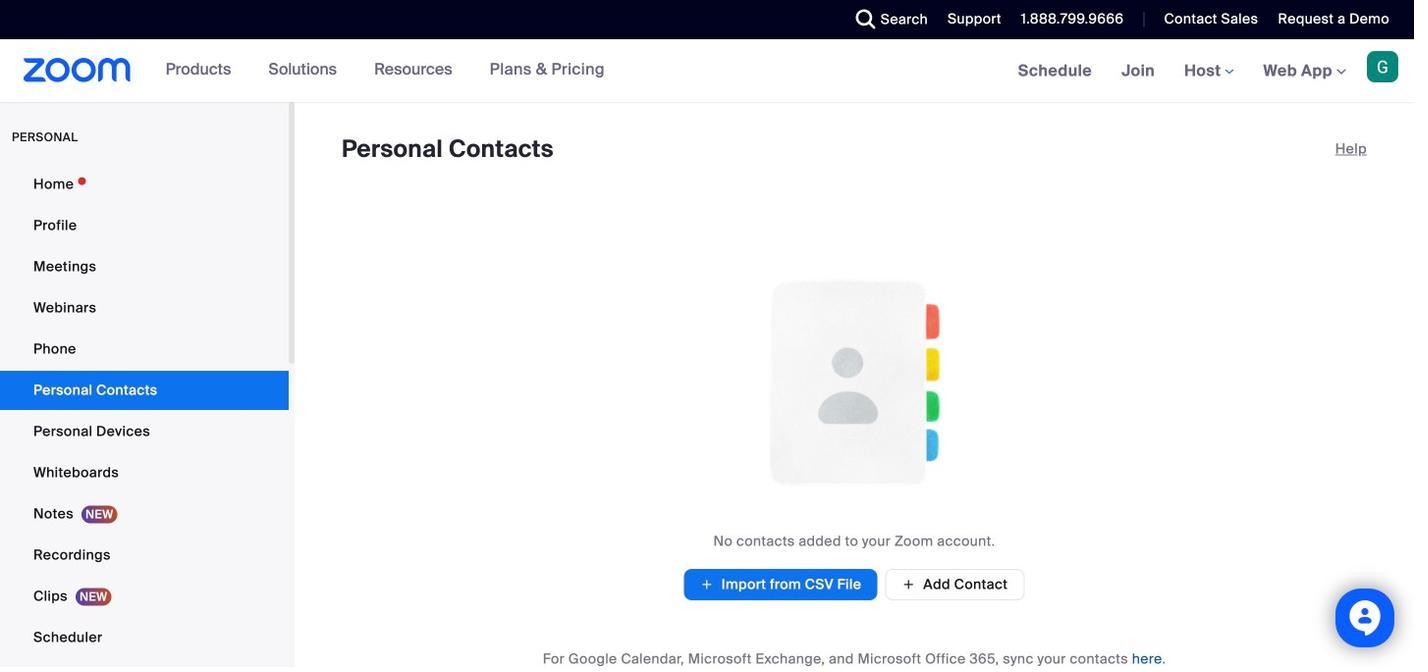 Task type: vqa. For each thing, say whether or not it's contained in the screenshot.
the "meetings" navigation
yes



Task type: locate. For each thing, give the bounding box(es) containing it.
profile picture image
[[1367, 51, 1398, 82]]

zoom logo image
[[24, 58, 131, 82]]

banner
[[0, 39, 1414, 104]]

product information navigation
[[151, 39, 620, 102]]

meetings navigation
[[1003, 39, 1414, 104]]



Task type: describe. For each thing, give the bounding box(es) containing it.
personal menu menu
[[0, 165, 289, 668]]

add image
[[700, 575, 714, 595]]

add image
[[902, 576, 915, 594]]



